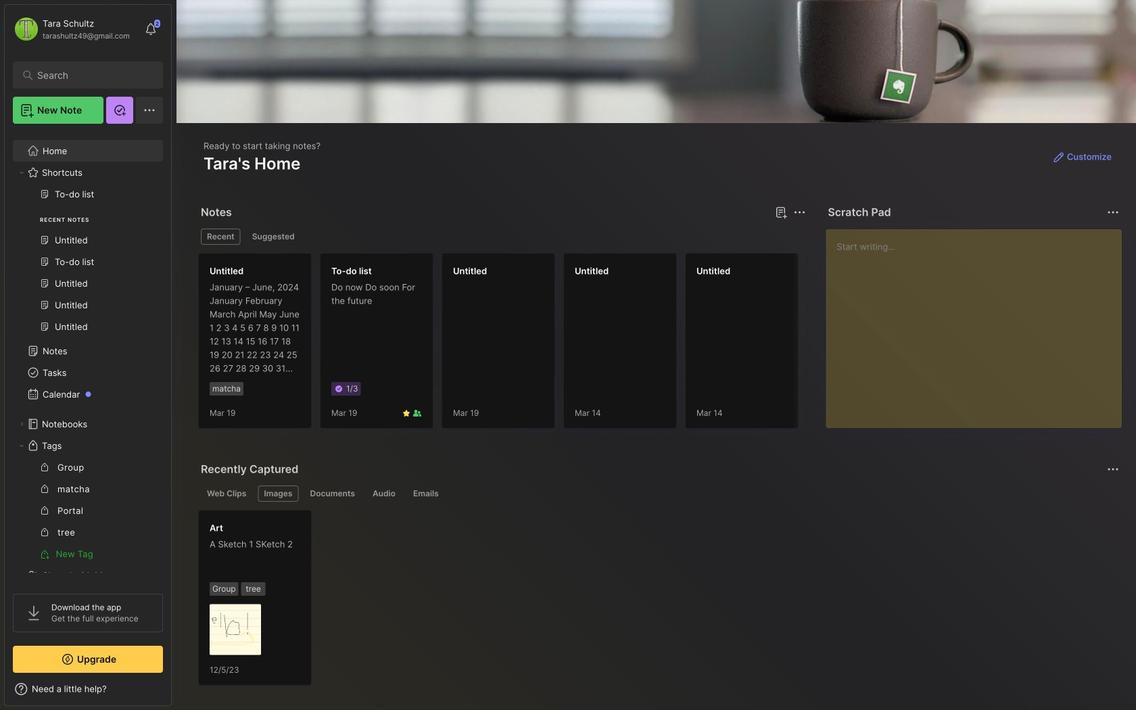 Task type: locate. For each thing, give the bounding box(es) containing it.
0 vertical spatial group
[[13, 183, 162, 346]]

more actions image
[[792, 204, 808, 221], [1105, 461, 1121, 478]]

1 vertical spatial tab list
[[201, 486, 1117, 502]]

group
[[13, 183, 162, 346], [13, 457, 162, 565]]

row group
[[198, 253, 1136, 437]]

click to collapse image
[[171, 685, 181, 701]]

None search field
[[37, 67, 145, 83]]

1 tab list from the top
[[201, 229, 804, 245]]

1 group from the top
[[13, 183, 162, 346]]

expand notebooks image
[[18, 420, 26, 428]]

none search field inside main element
[[37, 67, 145, 83]]

tree
[[5, 132, 171, 616]]

0 vertical spatial more actions image
[[792, 204, 808, 221]]

More actions field
[[790, 203, 809, 222], [1104, 203, 1123, 222], [1104, 460, 1123, 479]]

tab
[[201, 229, 241, 245], [246, 229, 301, 245], [201, 486, 253, 502], [258, 486, 299, 502], [304, 486, 361, 502], [367, 486, 402, 502], [407, 486, 445, 502]]

WHAT'S NEW field
[[5, 678, 171, 700]]

0 horizontal spatial more actions image
[[792, 204, 808, 221]]

1 vertical spatial group
[[13, 457, 162, 565]]

1 horizontal spatial more actions image
[[1105, 461, 1121, 478]]

1 vertical spatial more actions image
[[1105, 461, 1121, 478]]

tab list
[[201, 229, 804, 245], [201, 486, 1117, 502]]

2 tab list from the top
[[201, 486, 1117, 502]]

0 vertical spatial tab list
[[201, 229, 804, 245]]

2 group from the top
[[13, 457, 162, 565]]



Task type: vqa. For each thing, say whether or not it's contained in the screenshot.
1st tab list from the top
yes



Task type: describe. For each thing, give the bounding box(es) containing it.
Search text field
[[37, 69, 145, 82]]

Account field
[[13, 16, 130, 43]]

thumbnail image
[[210, 604, 261, 655]]

more actions image
[[1105, 204, 1121, 221]]

expand tags image
[[18, 442, 26, 450]]

tree inside main element
[[5, 132, 171, 616]]

main element
[[0, 0, 176, 710]]

Start writing… text field
[[837, 229, 1121, 417]]



